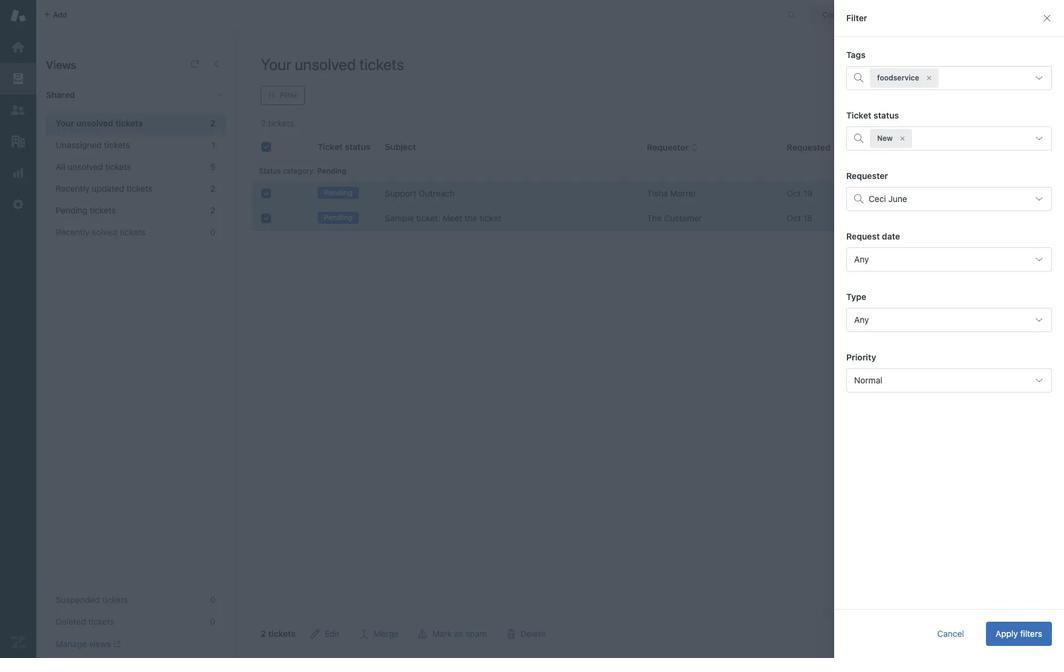 Task type: vqa. For each thing, say whether or not it's contained in the screenshot.


Task type: describe. For each thing, give the bounding box(es) containing it.
any for type
[[855, 315, 870, 325]]

foodservice option
[[870, 68, 939, 88]]

priority inside "button"
[[955, 142, 985, 153]]

admin image
[[10, 197, 26, 212]]

recently for recently solved tickets
[[56, 227, 90, 237]]

manage
[[56, 639, 87, 650]]

shared heading
[[36, 77, 236, 113]]

suspended
[[56, 595, 100, 605]]

views image
[[10, 71, 26, 87]]

2 for your unsolved tickets
[[210, 118, 216, 128]]

ceci june
[[869, 194, 908, 204]]

shared button
[[36, 77, 204, 113]]

pending tickets
[[56, 205, 116, 216]]

spam
[[466, 629, 487, 639]]

question
[[855, 188, 890, 199]]

ticket
[[480, 213, 502, 223]]

recently for recently updated tickets
[[56, 183, 90, 194]]

the customer
[[647, 213, 703, 223]]

mark as spam
[[433, 629, 487, 639]]

all
[[56, 162, 65, 172]]

delete button
[[497, 622, 556, 647]]

row containing sample ticket: meet the ticket
[[252, 206, 1056, 231]]

any for request date
[[855, 254, 870, 265]]

mark as spam button
[[408, 622, 497, 647]]

request date
[[847, 231, 901, 242]]

recently solved tickets
[[56, 227, 146, 237]]

cancel for 1st cancel button from the right
[[1004, 629, 1031, 639]]

close drawer image
[[1043, 13, 1053, 23]]

apply
[[996, 629, 1019, 639]]

cancel for cancel button in filter dialog
[[938, 629, 965, 639]]

merge
[[374, 629, 399, 639]]

main element
[[0, 0, 36, 659]]

ticket status element
[[847, 127, 1053, 151]]

conversations button
[[810, 5, 900, 25]]

sample ticket: meet the ticket link
[[385, 212, 502, 225]]

status category: pending
[[259, 166, 347, 176]]

1
[[212, 140, 216, 150]]

tisha
[[647, 188, 668, 199]]

0 for deleted tickets
[[210, 617, 216, 627]]

unassigned tickets
[[56, 140, 130, 150]]

edit
[[325, 629, 340, 639]]

5
[[210, 162, 216, 172]]

manage views link
[[56, 639, 120, 650]]

2 for pending tickets
[[210, 205, 216, 216]]

priority inside filter dialog
[[847, 352, 877, 363]]

remove image
[[900, 135, 907, 142]]

foodservice
[[878, 73, 920, 82]]

filter inside dialog
[[847, 13, 868, 23]]

oct for oct 19
[[787, 188, 801, 199]]

request
[[847, 231, 880, 242]]

recently updated tickets
[[56, 183, 153, 194]]

deleted tickets
[[56, 617, 114, 627]]

delete
[[521, 629, 546, 639]]

the
[[647, 213, 662, 223]]

ticket status
[[847, 110, 900, 120]]

19
[[804, 188, 813, 199]]

merge button
[[350, 622, 408, 647]]

0 horizontal spatial your unsolved tickets
[[56, 118, 143, 128]]

category:
[[283, 166, 316, 176]]

zendesk image
[[10, 635, 26, 651]]

outreach
[[419, 188, 455, 199]]

0 vertical spatial your unsolved tickets
[[261, 55, 404, 73]]

requester inside filter dialog
[[847, 171, 889, 181]]

now showing 2 tickets region
[[237, 130, 1065, 659]]



Task type: locate. For each thing, give the bounding box(es) containing it.
0 horizontal spatial requester
[[647, 142, 689, 153]]

priority button
[[955, 142, 994, 153]]

1 oct from the top
[[787, 188, 801, 199]]

Normal field
[[847, 369, 1053, 393]]

deleted
[[56, 617, 86, 627]]

0 vertical spatial filter
[[847, 13, 868, 23]]

support outreach link
[[385, 188, 455, 200]]

get started image
[[10, 39, 26, 55]]

views
[[89, 639, 111, 650]]

collapse views pane image
[[212, 59, 222, 69]]

unsolved
[[295, 55, 356, 73], [76, 118, 113, 128], [68, 162, 103, 172]]

cancel button inside filter dialog
[[928, 622, 974, 647]]

as
[[455, 629, 463, 639]]

your unsolved tickets
[[261, 55, 404, 73], [56, 118, 143, 128]]

oct left "19"
[[787, 188, 801, 199]]

edit button
[[301, 622, 350, 647]]

0
[[210, 227, 216, 237], [210, 595, 216, 605], [210, 617, 216, 627]]

unsolved up unassigned tickets
[[76, 118, 113, 128]]

filter dialog
[[835, 0, 1065, 659]]

1 vertical spatial oct
[[787, 213, 801, 223]]

new option
[[870, 129, 913, 148]]

1 vertical spatial your unsolved tickets
[[56, 118, 143, 128]]

1 horizontal spatial cancel
[[1004, 629, 1031, 639]]

recently
[[56, 183, 90, 194], [56, 227, 90, 237]]

1 recently from the top
[[56, 183, 90, 194]]

customer
[[665, 213, 703, 223]]

type inside button
[[855, 142, 875, 153]]

18
[[804, 213, 813, 223]]

2
[[210, 118, 216, 128], [210, 183, 216, 194], [210, 205, 216, 216], [261, 629, 266, 639]]

your up filter button
[[261, 55, 291, 73]]

(opens in a new tab) image
[[111, 641, 120, 648]]

cancel
[[938, 629, 965, 639], [1004, 629, 1031, 639]]

1 vertical spatial unsolved
[[76, 118, 113, 128]]

recently down the pending tickets
[[56, 227, 90, 237]]

sample ticket: meet the ticket
[[385, 213, 502, 223]]

2 for recently updated tickets
[[210, 183, 216, 194]]

your
[[261, 55, 291, 73], [56, 118, 74, 128]]

zendesk support image
[[10, 8, 26, 24]]

row down tisha
[[252, 206, 1056, 231]]

reporting image
[[10, 165, 26, 181]]

1 vertical spatial priority
[[847, 352, 877, 363]]

date
[[883, 231, 901, 242]]

your unsolved tickets up filter button
[[261, 55, 404, 73]]

2 vertical spatial unsolved
[[68, 162, 103, 172]]

ticket
[[847, 110, 872, 120]]

june
[[889, 194, 908, 204]]

all unsolved tickets
[[56, 162, 131, 172]]

0 vertical spatial type
[[855, 142, 875, 153]]

0 vertical spatial recently
[[56, 183, 90, 194]]

status
[[259, 166, 281, 176]]

0 vertical spatial oct
[[787, 188, 801, 199]]

1 any from the top
[[855, 254, 870, 265]]

type
[[855, 142, 875, 153], [847, 292, 867, 302]]

1 0 from the top
[[210, 227, 216, 237]]

1 cancel button from the left
[[928, 622, 974, 647]]

tags
[[847, 50, 866, 60]]

recently down all
[[56, 183, 90, 194]]

1 horizontal spatial priority
[[955, 142, 985, 153]]

2 any field from the top
[[847, 308, 1053, 332]]

1 cancel from the left
[[938, 629, 965, 639]]

0 horizontal spatial priority
[[847, 352, 877, 363]]

cancel inside filter dialog
[[938, 629, 965, 639]]

requested
[[787, 142, 831, 153]]

shared
[[46, 90, 75, 100]]

0 horizontal spatial cancel
[[938, 629, 965, 639]]

unsolved down unassigned
[[68, 162, 103, 172]]

manage views
[[56, 639, 111, 650]]

ceci
[[869, 194, 887, 204]]

apply filters
[[996, 629, 1043, 639]]

unsolved for 2
[[76, 118, 113, 128]]

filter button
[[261, 86, 305, 105]]

requester
[[647, 142, 689, 153], [847, 171, 889, 181]]

0 vertical spatial unsolved
[[295, 55, 356, 73]]

row
[[252, 181, 1056, 206], [252, 206, 1056, 231]]

your unsolved tickets up unassigned tickets
[[56, 118, 143, 128]]

unsolved for 5
[[68, 162, 103, 172]]

updated
[[92, 183, 124, 194]]

ticket:
[[416, 213, 441, 223]]

1 vertical spatial recently
[[56, 227, 90, 237]]

oct for oct 18
[[787, 213, 801, 223]]

0 vertical spatial any
[[855, 254, 870, 265]]

requester up tisha morrel
[[647, 142, 689, 153]]

0 horizontal spatial your
[[56, 118, 74, 128]]

status
[[874, 110, 900, 120]]

2 inside region
[[261, 629, 266, 639]]

1 horizontal spatial requester
[[847, 171, 889, 181]]

row containing support outreach
[[252, 181, 1056, 206]]

new
[[878, 134, 893, 143]]

refresh views pane image
[[190, 59, 200, 69]]

requester inside button
[[647, 142, 689, 153]]

subject
[[385, 142, 416, 152]]

0 vertical spatial priority
[[955, 142, 985, 153]]

0 vertical spatial 0
[[210, 227, 216, 237]]

tisha morrel
[[647, 188, 696, 199]]

type button
[[855, 142, 885, 153]]

2 cancel button from the left
[[994, 622, 1041, 647]]

organizations image
[[10, 134, 26, 150]]

unassigned
[[56, 140, 102, 150]]

2 0 from the top
[[210, 595, 216, 605]]

suspended tickets
[[56, 595, 128, 605]]

0 for recently solved tickets
[[210, 227, 216, 237]]

sample
[[385, 213, 414, 223]]

0 vertical spatial any field
[[847, 248, 1053, 272]]

1 horizontal spatial your unsolved tickets
[[261, 55, 404, 73]]

any
[[855, 254, 870, 265], [855, 315, 870, 325]]

1 vertical spatial type
[[847, 292, 867, 302]]

cancel button
[[928, 622, 974, 647], [994, 622, 1041, 647]]

2 row from the top
[[252, 206, 1056, 231]]

1 vertical spatial requester
[[847, 171, 889, 181]]

1 row from the top
[[252, 181, 1056, 206]]

2 oct from the top
[[787, 213, 801, 223]]

tickets
[[360, 55, 404, 73], [115, 118, 143, 128], [104, 140, 130, 150], [105, 162, 131, 172], [127, 183, 153, 194], [90, 205, 116, 216], [120, 227, 146, 237], [102, 595, 128, 605], [88, 617, 114, 627], [268, 629, 296, 639]]

2 recently from the top
[[56, 227, 90, 237]]

filter inside button
[[280, 91, 298, 100]]

1 horizontal spatial filter
[[847, 13, 868, 23]]

Any field
[[847, 248, 1053, 272], [847, 308, 1053, 332]]

1 horizontal spatial cancel button
[[994, 622, 1041, 647]]

support
[[385, 188, 417, 199]]

solved
[[92, 227, 117, 237]]

1 vertical spatial your
[[56, 118, 74, 128]]

2 vertical spatial 0
[[210, 617, 216, 627]]

cancel inside "now showing 2 tickets" region
[[1004, 629, 1031, 639]]

apply filters button
[[987, 622, 1053, 647]]

your up unassigned
[[56, 118, 74, 128]]

views
[[46, 59, 76, 71]]

0 for suspended tickets
[[210, 595, 216, 605]]

tags element
[[847, 66, 1053, 90]]

any field for type
[[847, 308, 1053, 332]]

support outreach
[[385, 188, 455, 199]]

row up the
[[252, 181, 1056, 206]]

filter
[[847, 13, 868, 23], [280, 91, 298, 100]]

meet
[[443, 213, 463, 223]]

1 vertical spatial any field
[[847, 308, 1053, 332]]

1 vertical spatial filter
[[280, 91, 298, 100]]

requester up question
[[847, 171, 889, 181]]

oct 18
[[787, 213, 813, 223]]

oct
[[787, 188, 801, 199], [787, 213, 801, 223]]

requested button
[[787, 142, 841, 153]]

normal
[[855, 375, 883, 386]]

0 horizontal spatial cancel button
[[928, 622, 974, 647]]

the
[[465, 213, 478, 223]]

morrel
[[671, 188, 696, 199]]

conversations
[[823, 10, 872, 19]]

requester element
[[847, 187, 1053, 211]]

1 horizontal spatial your
[[261, 55, 291, 73]]

tickets inside region
[[268, 629, 296, 639]]

remove image
[[926, 74, 933, 82]]

2 any from the top
[[855, 315, 870, 325]]

1 vertical spatial 0
[[210, 595, 216, 605]]

priority up requester element
[[955, 142, 985, 153]]

any field for request date
[[847, 248, 1053, 272]]

type inside filter dialog
[[847, 292, 867, 302]]

2 cancel from the left
[[1004, 629, 1031, 639]]

0 vertical spatial your
[[261, 55, 291, 73]]

pending
[[318, 166, 347, 176], [324, 188, 353, 198], [56, 205, 88, 216], [324, 213, 353, 222]]

unsolved up filter button
[[295, 55, 356, 73]]

3 0 from the top
[[210, 617, 216, 627]]

filters
[[1021, 629, 1043, 639]]

oct 19
[[787, 188, 813, 199]]

2 tickets
[[261, 629, 296, 639]]

requester button
[[647, 142, 699, 153]]

1 any field from the top
[[847, 248, 1053, 272]]

priority up normal on the right bottom of the page
[[847, 352, 877, 363]]

0 vertical spatial requester
[[647, 142, 689, 153]]

0 horizontal spatial filter
[[280, 91, 298, 100]]

mark
[[433, 629, 452, 639]]

oct left 18
[[787, 213, 801, 223]]

1 vertical spatial any
[[855, 315, 870, 325]]

customers image
[[10, 102, 26, 118]]

priority
[[955, 142, 985, 153], [847, 352, 877, 363]]



